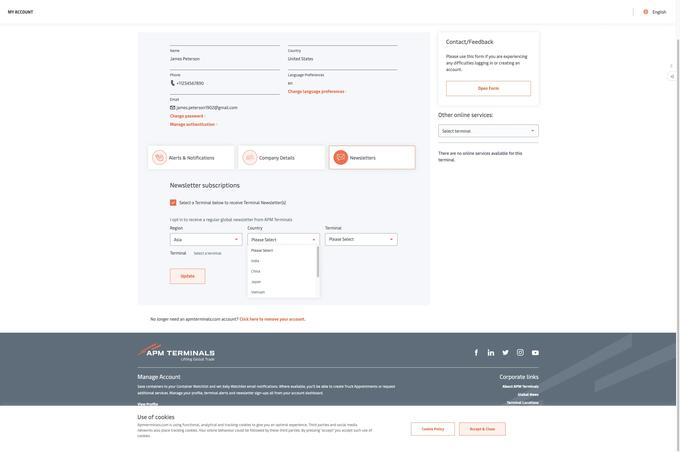 Task type: vqa. For each thing, say whether or not it's contained in the screenshot.
1st "the" from left
no



Task type: describe. For each thing, give the bounding box(es) containing it.
2 vertical spatial apm
[[265, 434, 273, 439]]

parties.
[[289, 428, 301, 433]]

0 horizontal spatial policy
[[375, 434, 386, 439]]

account
[[160, 373, 181, 381]]

no longer need an apmterminals.com account? click here to remove your account.
[[151, 316, 306, 322]]

& for terms
[[336, 434, 339, 439]]

twitter image
[[503, 350, 509, 356]]

request
[[383, 384, 396, 389]]

a for report a website error
[[513, 409, 515, 414]]

online inside there are no online services available for this terminal.
[[463, 150, 475, 156]]

please inside the please use this form if you are experiencing any difficulties logging in or creating an account.
[[447, 53, 459, 59]]

your user profile
[[138, 3, 249, 23]]

english button
[[644, 0, 667, 24]]

& for accept
[[483, 427, 486, 432]]

change inside language preferences en change language preferences
[[288, 88, 302, 94]]

alerts & notifications button
[[148, 146, 235, 169]]

profile,
[[192, 391, 203, 396]]

logging
[[475, 60, 489, 66]]

1 horizontal spatial policy
[[402, 434, 412, 439]]

able
[[322, 384, 329, 389]]

are inside there are no online services available for this terminal.
[[451, 150, 456, 156]]

0 horizontal spatial you
[[264, 423, 270, 428]]

place
[[161, 428, 170, 433]]

social
[[337, 423, 347, 428]]

global news link
[[518, 392, 539, 397]]

functional,
[[183, 423, 200, 428]]

china option
[[248, 267, 316, 277]]

youtube image
[[532, 351, 539, 356]]

india option
[[248, 256, 316, 267]]

corporate
[[500, 373, 526, 381]]

followed
[[250, 428, 264, 433]]

region
[[170, 225, 183, 231]]

dashboard.
[[306, 391, 324, 396]]

regular
[[206, 217, 220, 222]]

please inside option
[[251, 248, 262, 253]]

truck
[[345, 384, 354, 389]]

experience.
[[289, 423, 308, 428]]

1 horizontal spatial please
[[329, 236, 342, 242]]

2 horizontal spatial policy
[[434, 427, 445, 432]]

a for select a terminal
[[205, 251, 207, 256]]

terminal inside "save containers to your container watchlist and set daily watchlist email notifications. where available, you'll be able to create truck appointments or request additional services. manage your profile, terminal alerts and newsletter sign-ups all from your account dashboard."
[[204, 391, 218, 396]]

remove
[[265, 316, 279, 322]]

email
[[247, 384, 256, 389]]

save
[[138, 384, 145, 389]]

your right remove
[[280, 316, 288, 322]]

name
[[170, 48, 180, 53]]

1 vertical spatial account.
[[289, 316, 306, 322]]

1 vertical spatial cookie policy
[[390, 434, 412, 439]]

1 vertical spatial receive
[[189, 217, 202, 222]]

states
[[302, 56, 314, 61]]

available
[[492, 150, 508, 156]]

also
[[154, 428, 161, 433]]

1 vertical spatial in
[[180, 217, 183, 222]]

shape link
[[474, 349, 480, 356]]

phone
[[170, 72, 181, 77]]

account inside "save containers to your container watchlist and set daily watchlist email notifications. where available, you'll be able to create truck appointments or request additional services. manage your profile, terminal alerts and newsletter sign-ups all from your account dashboard."
[[292, 391, 305, 396]]

log out link
[[640, 0, 667, 15]]

terminal.
[[439, 157, 456, 163]]

and up "accept"
[[330, 423, 336, 428]]

services.
[[155, 391, 169, 396]]

japan
[[251, 279, 261, 284]]

alerts
[[169, 154, 182, 161]]

open form link
[[447, 81, 531, 96]]

services:
[[472, 111, 494, 119]]

available,
[[291, 384, 306, 389]]

fill 44 link
[[503, 349, 509, 356]]

details
[[280, 154, 295, 161]]

click here to remove your account. link
[[240, 316, 306, 322]]

tab list containing alerts & notifications
[[148, 146, 420, 169]]

1 vertical spatial cookies
[[239, 423, 251, 428]]

1 vertical spatial of
[[369, 428, 372, 433]]

newsletters
[[351, 154, 376, 161]]

1 vertical spatial terminals
[[523, 384, 539, 389]]

locations
[[523, 401, 539, 405]]

2 watchlist from the left
[[231, 384, 246, 389]]

newsletter inside "save containers to your container watchlist and set daily watchlist email notifications. where available, you'll be able to create truck appointments or request additional services. manage your profile, terminal alerts and newsletter sign-ups all from your account dashboard."
[[236, 391, 254, 396]]

select inside option
[[263, 248, 273, 253]]

1 horizontal spatial receive
[[230, 200, 243, 205]]

copyright
[[295, 434, 312, 439]]

0 horizontal spatial your
[[138, 3, 167, 23]]

online inside use of cookies apmterminals.com is using functional, analytical and tracking cookies to give you an optimal experience. third parties and social media networks also place tracking cookies. your online behaviour could be followed by these third parties. by pressing "accept" you accept such use of cookies.
[[207, 428, 217, 433]]

open form
[[479, 85, 499, 91]]

accept
[[470, 427, 482, 432]]

global news
[[518, 392, 539, 397]]

+11234567890
[[177, 80, 204, 86]]

use
[[138, 413, 147, 421]]

save containers to your container watchlist and set daily watchlist email notifications. where available, you'll be able to create truck appointments or request additional services. manage your profile, terminal alerts and newsletter sign-ups all from your account dashboard.
[[138, 384, 396, 396]]

please select inside option
[[251, 248, 273, 253]]

pressing
[[307, 428, 320, 433]]

0 vertical spatial cookies
[[155, 413, 175, 421]]

this inside there are no online services available for this terminal.
[[516, 150, 523, 156]]

creating
[[499, 60, 515, 66]]

0 vertical spatial apm
[[265, 217, 273, 222]]

company details
[[260, 154, 295, 161]]

an for this
[[516, 60, 520, 66]]

to right below
[[225, 200, 229, 205]]

1 horizontal spatial tracking
[[225, 423, 238, 428]]

global
[[221, 217, 232, 222]]

1 horizontal spatial profile
[[205, 3, 249, 23]]

optimal
[[276, 423, 289, 428]]

media
[[348, 423, 358, 428]]

where
[[279, 384, 290, 389]]

0 vertical spatial newsletter
[[233, 217, 253, 222]]

form
[[489, 85, 499, 91]]

accept
[[342, 428, 353, 433]]

is
[[170, 423, 172, 428]]

your down account
[[169, 384, 176, 389]]

alerts
[[219, 391, 229, 396]]

please select option
[[248, 246, 316, 256]]

difficulties
[[454, 60, 474, 66]]

country for country united states
[[288, 48, 301, 53]]

there
[[439, 150, 449, 156]]

0 vertical spatial from
[[254, 217, 264, 222]]

my
[[8, 9, 14, 15]]

privacy policy
[[362, 434, 386, 439]]

update
[[181, 273, 195, 279]]

a for select a terminal below to receive terminal newsletter(s)
[[192, 200, 194, 205]]

an for cookies
[[271, 423, 275, 428]]

use inside use of cookies apmterminals.com is using functional, analytical and tracking cookies to give you an optimal experience. third parties and social media networks also place tracking cookies. your online behaviour could be followed by these third parties. by pressing "accept" you accept such use of cookies.
[[362, 428, 368, 433]]

log
[[653, 5, 659, 11]]

give
[[257, 423, 263, 428]]

longer
[[157, 316, 169, 322]]

set
[[217, 384, 222, 389]]

your inside use of cookies apmterminals.com is using functional, analytical and tracking cookies to give you an optimal experience. third parties and social media networks also place tracking cookies. your online behaviour could be followed by these third parties. by pressing "accept" you accept such use of cookies.
[[199, 428, 206, 433]]

manage inside change password manage authentication
[[170, 121, 185, 127]]

services
[[476, 150, 491, 156]]

0 vertical spatial online
[[455, 111, 470, 119]]

parties
[[318, 423, 329, 428]]

1 vertical spatial manage
[[138, 373, 158, 381]]

alerts & notifications
[[169, 154, 215, 161]]

about
[[503, 384, 513, 389]]

containers
[[146, 384, 163, 389]]

linkedin image
[[488, 350, 494, 356]]

global
[[518, 392, 529, 397]]

to up the 'services.'
[[164, 384, 168, 389]]

vietnam option
[[248, 288, 316, 298]]

contact/feedback
[[447, 38, 494, 45]]

need
[[170, 316, 179, 322]]

or inside "save containers to your container watchlist and set daily watchlist email notifications. where available, you'll be able to create truck appointments or request additional services. manage your profile, terminal alerts and newsletter sign-ups all from your account dashboard."
[[379, 384, 382, 389]]

use of cookies apmterminals.com is using functional, analytical and tracking cookies to give you an optimal experience. third parties and social media networks also place tracking cookies. your online behaviour could be followed by these third parties. by pressing "accept" you accept such use of cookies.
[[138, 413, 372, 439]]

website
[[516, 409, 530, 414]]



Task type: locate. For each thing, give the bounding box(es) containing it.
1 horizontal spatial are
[[497, 53, 503, 59]]

online right no
[[463, 150, 475, 156]]

0 horizontal spatial be
[[245, 428, 249, 433]]

1 horizontal spatial your
[[199, 428, 206, 433]]

to left the give
[[252, 423, 256, 428]]

0 horizontal spatial in
[[180, 217, 183, 222]]

select a terminal
[[194, 251, 222, 256]]

change inside change password manage authentication
[[170, 113, 184, 119]]

1 horizontal spatial cookies.
[[185, 428, 198, 433]]

report
[[501, 409, 512, 414]]

0 vertical spatial an
[[516, 60, 520, 66]]

1 horizontal spatial &
[[336, 434, 339, 439]]

1 horizontal spatial this
[[516, 150, 523, 156]]

tab list
[[148, 146, 420, 169]]

you up by
[[264, 423, 270, 428]]

in inside the please use this form if you are experiencing any difficulties logging in or creating an account.
[[490, 60, 494, 66]]

0 vertical spatial in
[[490, 60, 494, 66]]

0 vertical spatial of
[[148, 413, 154, 421]]

receive left "regular"
[[189, 217, 202, 222]]

you up "terms & conditions"
[[335, 428, 341, 433]]

2 horizontal spatial please
[[447, 53, 459, 59]]

0 vertical spatial manage
[[170, 121, 185, 127]]

watchlist up the profile, in the left of the page
[[193, 384, 209, 389]]

name james peterson
[[170, 48, 200, 61]]

from inside "save containers to your container watchlist and set daily watchlist email notifications. where available, you'll be able to create truck appointments or request additional services. manage your profile, terminal alerts and newsletter sign-ups all from your account dashboard."
[[275, 391, 283, 396]]

0 vertical spatial account
[[15, 9, 33, 15]]

please
[[447, 53, 459, 59], [329, 236, 342, 242], [251, 248, 262, 253]]

1 vertical spatial profile
[[147, 402, 158, 407]]

from down the newsletter(s)
[[254, 217, 264, 222]]

and right alerts
[[229, 391, 236, 396]]

to right here
[[259, 316, 264, 322]]

could
[[235, 428, 244, 433]]

accept & close button
[[460, 423, 506, 436]]

account. down any
[[447, 66, 463, 72]]

analytical
[[201, 423, 217, 428]]

0 vertical spatial terminal
[[208, 251, 222, 256]]

0 horizontal spatial watchlist
[[193, 384, 209, 389]]

out
[[660, 5, 667, 11]]

1 horizontal spatial account.
[[447, 66, 463, 72]]

change down en
[[288, 88, 302, 94]]

preferences
[[322, 88, 345, 94]]

your down container at the left bottom of page
[[184, 391, 191, 396]]

2 vertical spatial &
[[336, 434, 339, 439]]

2 horizontal spatial you
[[489, 53, 496, 59]]

of up privacy
[[369, 428, 372, 433]]

error
[[530, 409, 539, 414]]

0 horizontal spatial account.
[[289, 316, 306, 322]]

use up difficulties
[[460, 53, 466, 59]]

you'll
[[307, 384, 316, 389]]

0 vertical spatial terminals
[[274, 217, 293, 222]]

list box containing please select
[[248, 246, 320, 298]]

be inside "save containers to your container watchlist and set daily watchlist email notifications. where available, you'll be able to create truck appointments or request additional services. manage your profile, terminal alerts and newsletter sign-ups all from your account dashboard."
[[317, 384, 321, 389]]

corporate links
[[500, 373, 539, 381]]

you tube link
[[532, 349, 539, 356]]

1 horizontal spatial country
[[288, 48, 301, 53]]

form
[[475, 53, 485, 59]]

in right "opt"
[[180, 217, 183, 222]]

use up privacy
[[362, 428, 368, 433]]

are left no
[[451, 150, 456, 156]]

0 horizontal spatial of
[[148, 413, 154, 421]]

1 vertical spatial apm
[[514, 384, 522, 389]]

2 vertical spatial an
[[271, 423, 275, 428]]

0 horizontal spatial account
[[15, 9, 33, 15]]

0 horizontal spatial please select
[[251, 248, 273, 253]]

0 horizontal spatial receive
[[189, 217, 202, 222]]

log out
[[653, 5, 667, 11]]

manage down container at the left bottom of page
[[170, 391, 183, 396]]

instagram image
[[517, 350, 524, 356]]

there are no online services available for this terminal.
[[439, 150, 523, 163]]

from
[[254, 217, 264, 222], [275, 391, 283, 396]]

cookies.
[[185, 428, 198, 433], [138, 434, 151, 439]]

1 vertical spatial from
[[275, 391, 283, 396]]

cookies. down networks
[[138, 434, 151, 439]]

account. right remove
[[289, 316, 306, 322]]

instagram link
[[517, 349, 524, 356]]

0 vertical spatial your
[[138, 3, 167, 23]]

country for country
[[248, 225, 263, 231]]

2 vertical spatial please
[[251, 248, 262, 253]]

be inside use of cookies apmterminals.com is using functional, analytical and tracking cookies to give you an optimal experience. third parties and social media networks also place tracking cookies. your online behaviour could be followed by these third parties. by pressing "accept" you accept such use of cookies.
[[245, 428, 249, 433]]

2 horizontal spatial &
[[483, 427, 486, 432]]

country united states
[[288, 48, 314, 61]]

all
[[270, 391, 274, 396]]

an up the these
[[271, 423, 275, 428]]

0 vertical spatial receive
[[230, 200, 243, 205]]

change down email
[[170, 113, 184, 119]]

to right the able
[[329, 384, 333, 389]]

select a terminal below to receive terminal newsletter(s)
[[180, 200, 286, 205]]

language preferences en change language preferences
[[288, 72, 345, 94]]

an inside use of cookies apmterminals.com is using functional, analytical and tracking cookies to give you an optimal experience. third parties and social media networks also place tracking cookies. your online behaviour could be followed by these third parties. by pressing "accept" you accept such use of cookies.
[[271, 423, 275, 428]]

1 vertical spatial use
[[362, 428, 368, 433]]

1 vertical spatial terminal
[[204, 391, 218, 396]]

other
[[439, 111, 453, 119]]

1 vertical spatial your
[[199, 428, 206, 433]]

& right terms
[[336, 434, 339, 439]]

& left the close
[[483, 427, 486, 432]]

daily
[[222, 384, 230, 389]]

1 vertical spatial newsletter
[[236, 391, 254, 396]]

1 horizontal spatial watchlist
[[231, 384, 246, 389]]

1 horizontal spatial be
[[317, 384, 321, 389]]

facebook image
[[474, 350, 480, 356]]

1 vertical spatial change
[[170, 113, 184, 119]]

0 vertical spatial you
[[489, 53, 496, 59]]

and left set
[[210, 384, 216, 389]]

cookie policy
[[422, 427, 445, 432], [390, 434, 412, 439]]

terminal locations
[[507, 401, 539, 405]]

or left request
[[379, 384, 382, 389]]

1 horizontal spatial you
[[335, 428, 341, 433]]

appointments
[[355, 384, 378, 389]]

0 vertical spatial cookie policy
[[422, 427, 445, 432]]

peterson
[[183, 56, 200, 61]]

conditions
[[340, 434, 358, 439]]

1 vertical spatial tracking
[[171, 428, 184, 433]]

account?
[[222, 316, 239, 322]]

of up apmterminals.com
[[148, 413, 154, 421]]

be right could
[[245, 428, 249, 433]]

newsletter right global
[[233, 217, 253, 222]]

0 horizontal spatial please
[[251, 248, 262, 253]]

0 horizontal spatial an
[[180, 316, 185, 322]]

authentication
[[186, 121, 215, 127]]

country inside country united states
[[288, 48, 301, 53]]

account down available,
[[292, 391, 305, 396]]

terminals down the newsletter(s)
[[274, 217, 293, 222]]

terms & conditions
[[325, 434, 358, 439]]

no
[[151, 316, 156, 322]]

0 vertical spatial be
[[317, 384, 321, 389]]

1 vertical spatial are
[[451, 150, 456, 156]]

& for alerts
[[183, 154, 186, 161]]

1 watchlist from the left
[[193, 384, 209, 389]]

to inside use of cookies apmterminals.com is using functional, analytical and tracking cookies to give you an optimal experience. third parties and social media networks also place tracking cookies. your online behaviour could be followed by these third parties. by pressing "accept" you accept such use of cookies.
[[252, 423, 256, 428]]

1 vertical spatial please select
[[251, 248, 273, 253]]

be
[[317, 384, 321, 389], [245, 428, 249, 433]]

0 horizontal spatial tracking
[[171, 428, 184, 433]]

1 horizontal spatial change
[[288, 88, 302, 94]]

0 horizontal spatial profile
[[147, 402, 158, 407]]

you
[[489, 53, 496, 59], [264, 423, 270, 428], [335, 428, 341, 433]]

1 vertical spatial country
[[248, 225, 263, 231]]

& right alerts
[[183, 154, 186, 161]]

manage up save
[[138, 373, 158, 381]]

0 vertical spatial &
[[183, 154, 186, 161]]

1 horizontal spatial an
[[271, 423, 275, 428]]

you inside the please use this form if you are experiencing any difficulties logging in or creating an account.
[[489, 53, 496, 59]]

0 vertical spatial cookie
[[422, 427, 434, 432]]

0 vertical spatial tracking
[[225, 423, 238, 428]]

to
[[225, 200, 229, 205], [184, 217, 188, 222], [259, 316, 264, 322], [164, 384, 168, 389], [329, 384, 333, 389], [252, 423, 256, 428]]

japan option
[[248, 277, 316, 288]]

0 horizontal spatial cookies.
[[138, 434, 151, 439]]

language
[[303, 88, 321, 94]]

country up united
[[288, 48, 301, 53]]

watchlist right daily
[[231, 384, 246, 389]]

1 vertical spatial you
[[264, 423, 270, 428]]

to right "opt"
[[184, 217, 188, 222]]

or inside the please use this form if you are experiencing any difficulties logging in or creating an account.
[[495, 60, 498, 66]]

an inside the please use this form if you are experiencing any difficulties logging in or creating an account.
[[516, 60, 520, 66]]

password
[[185, 113, 203, 119]]

behaviour
[[218, 428, 234, 433]]

and up behaviour
[[218, 423, 224, 428]]

0 horizontal spatial &
[[183, 154, 186, 161]]

2 vertical spatial you
[[335, 428, 341, 433]]

container
[[177, 384, 192, 389]]

united
[[288, 56, 301, 61]]

china
[[251, 269, 261, 274]]

company
[[260, 154, 279, 161]]

manage down change password link
[[170, 121, 185, 127]]

cookies up is
[[155, 413, 175, 421]]

receive up i opt in to receive a regular global newsletter from apm terminals
[[230, 200, 243, 205]]

change
[[288, 88, 302, 94], [170, 113, 184, 119]]

account. inside the please use this form if you are experiencing any difficulties logging in or creating an account.
[[447, 66, 463, 72]]

list box
[[248, 246, 320, 298]]

0 vertical spatial cookies.
[[185, 428, 198, 433]]

user
[[171, 3, 201, 23]]

click
[[240, 316, 249, 322]]

apmterminals.com
[[186, 316, 221, 322]]

from right all
[[275, 391, 283, 396]]

apm right about
[[514, 384, 522, 389]]

1 vertical spatial account
[[292, 391, 305, 396]]

& inside 'tab list'
[[183, 154, 186, 161]]

1 horizontal spatial use
[[460, 53, 466, 59]]

are inside the please use this form if you are experiencing any difficulties logging in or creating an account.
[[497, 53, 503, 59]]

country down i opt in to receive a regular global newsletter from apm terminals
[[248, 225, 263, 231]]

using
[[173, 423, 182, 428]]

in right logging at the top right
[[490, 60, 494, 66]]

0 horizontal spatial are
[[451, 150, 456, 156]]

2023
[[313, 434, 321, 439]]

manage inside "save containers to your container watchlist and set daily watchlist email notifications. where available, you'll be able to create truck appointments or request additional services. manage your profile, terminal alerts and newsletter sign-ups all from your account dashboard."
[[170, 391, 183, 396]]

apmt footer logo image
[[138, 344, 215, 362]]

please use this form if you are experiencing any difficulties logging in or creating an account.
[[447, 53, 528, 72]]

subscriptions
[[202, 181, 240, 189]]

&
[[183, 154, 186, 161], [483, 427, 486, 432], [336, 434, 339, 439]]

1 horizontal spatial please select
[[329, 236, 354, 242]]

privacy
[[362, 434, 374, 439]]

report a website error link
[[501, 409, 539, 414]]

an right need
[[180, 316, 185, 322]]

accept & close
[[470, 427, 495, 432]]

0 horizontal spatial cookie
[[390, 434, 401, 439]]

james.peterson1902@gmail.com
[[177, 105, 238, 110]]

notifications.
[[257, 384, 279, 389]]

or left creating
[[495, 60, 498, 66]]

are up creating
[[497, 53, 503, 59]]

you right if
[[489, 53, 496, 59]]

such
[[354, 428, 361, 433]]

create
[[334, 384, 344, 389]]

tracking down using
[[171, 428, 184, 433]]

this
[[467, 53, 474, 59], [516, 150, 523, 156]]

0 horizontal spatial or
[[379, 384, 382, 389]]

this inside the please use this form if you are experiencing any difficulties logging in or creating an account.
[[467, 53, 474, 59]]

tracking up behaviour
[[225, 423, 238, 428]]

terminals up global news link
[[523, 384, 539, 389]]

use inside the please use this form if you are experiencing any difficulties logging in or creating an account.
[[460, 53, 466, 59]]

notifications
[[187, 154, 215, 161]]

1 horizontal spatial cookie
[[422, 427, 434, 432]]

online right other
[[455, 111, 470, 119]]

close
[[486, 427, 495, 432]]

2 vertical spatial manage
[[170, 391, 183, 396]]

account right my
[[15, 9, 33, 15]]

sign-
[[255, 391, 263, 396]]

india
[[251, 259, 259, 264]]

company details button
[[239, 146, 325, 169]]

1 horizontal spatial or
[[495, 60, 498, 66]]

view profile link
[[138, 402, 158, 407]]

0 vertical spatial this
[[467, 53, 474, 59]]

terminals down third
[[273, 434, 290, 439]]

1 horizontal spatial account
[[292, 391, 305, 396]]

networks
[[138, 428, 153, 433]]

apmterminals.com
[[138, 423, 169, 428]]

an down experiencing
[[516, 60, 520, 66]]

newsletter down email
[[236, 391, 254, 396]]

0 vertical spatial use
[[460, 53, 466, 59]]

1 vertical spatial or
[[379, 384, 382, 389]]

cookies up could
[[239, 423, 251, 428]]

below
[[212, 200, 224, 205]]

this left form
[[467, 53, 474, 59]]

be left the able
[[317, 384, 321, 389]]

2 vertical spatial terminals
[[273, 434, 290, 439]]

opt
[[172, 217, 179, 222]]

online down analytical
[[207, 428, 217, 433]]

these
[[270, 428, 279, 433]]

this right for on the right
[[516, 150, 523, 156]]

Select a Terminal below to receive Terminal Newsletter(s) checkbox
[[170, 200, 176, 206]]

your down where
[[284, 391, 291, 396]]

0 horizontal spatial change
[[170, 113, 184, 119]]

0 vertical spatial please
[[447, 53, 459, 59]]

1 horizontal spatial in
[[490, 60, 494, 66]]

1 vertical spatial please
[[329, 236, 342, 242]]

0 horizontal spatial cookie policy
[[390, 434, 412, 439]]

1 vertical spatial an
[[180, 316, 185, 322]]

cookies. down the "functional,"
[[185, 428, 198, 433]]

cookie policy link
[[412, 423, 455, 436], [390, 434, 412, 439]]

0 vertical spatial country
[[288, 48, 301, 53]]

apm down by
[[265, 434, 273, 439]]

1 vertical spatial cookies.
[[138, 434, 151, 439]]

1 horizontal spatial of
[[369, 428, 372, 433]]

apm down the newsletter(s)
[[265, 217, 273, 222]]



